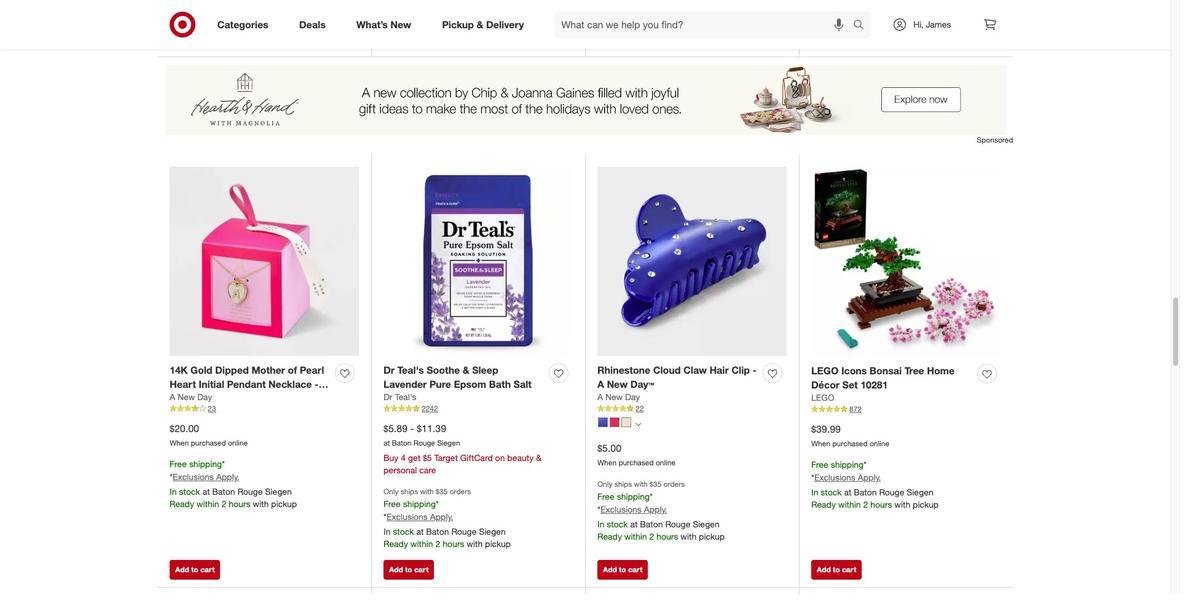 Task type: describe. For each thing, give the bounding box(es) containing it.
exclusions apply. button down $5.00 when purchased online
[[601, 504, 667, 516]]

- inside the rhinestone cloud claw hair clip - a new day™
[[753, 364, 757, 376]]

22 link
[[598, 404, 787, 414]]

hi, james
[[914, 19, 951, 30]]

orders for $11.39
[[450, 487, 471, 496]]

add for lego icons bonsai tree home décor set 10281
[[817, 565, 831, 574]]

navy blue image
[[598, 418, 608, 427]]

target
[[434, 453, 458, 463]]

pick it up
[[175, 34, 208, 43]]

bath
[[489, 378, 511, 390]]

day for new
[[625, 392, 640, 402]]

when for $20.00
[[170, 439, 189, 448]]

advertisement region
[[158, 64, 1013, 134]]

day for initial
[[197, 392, 212, 402]]

to for rhinestone cloud claw hair clip - a new day™
[[619, 565, 626, 574]]

get
[[408, 453, 421, 463]]

$35 for purchased
[[650, 480, 662, 489]]

What can we help you find? suggestions appear below search field
[[554, 11, 857, 38]]

soothe
[[427, 364, 460, 376]]

day™ inside the rhinestone cloud claw hair clip - a new day™
[[631, 378, 654, 390]]

all colors image
[[636, 422, 641, 427]]

rouge inside $5.89 - $11.39 at baton rouge siegen buy 4 get $5 target giftcard on beauty & personal care
[[414, 439, 435, 448]]

when for $5.00
[[598, 458, 617, 467]]

orders for purchased
[[664, 480, 685, 489]]

add to cart for rhinestone cloud claw hair clip - a new day™
[[603, 565, 643, 574]]

$20.00
[[170, 422, 199, 434]]

add to cart button for lego icons bonsai tree home décor set 10281
[[811, 560, 862, 580]]

4
[[401, 453, 406, 463]]

pick
[[175, 34, 190, 43]]

tree
[[905, 364, 924, 377]]

free down $39.99
[[811, 459, 829, 470]]

exclusions apply. button down $39.99 when purchased online
[[815, 472, 881, 484]]

salt
[[514, 378, 532, 390]]

fuchsia image
[[610, 418, 620, 427]]

add for rhinestone cloud claw hair clip - a new day™
[[603, 565, 617, 574]]

a inside the rhinestone cloud claw hair clip - a new day™
[[598, 378, 604, 390]]

rhinestone cloud claw hair clip - a new day™ link
[[598, 363, 758, 391]]

at inside $5.89 - $11.39 at baton rouge siegen buy 4 get $5 target giftcard on beauty & personal care
[[384, 439, 390, 448]]

siegen inside $5.89 - $11.39 at baton rouge siegen buy 4 get $5 target giftcard on beauty & personal care
[[437, 439, 460, 448]]

14k gold dipped mother of pearl heart initial pendant necklace - a new day™ gold
[[170, 364, 328, 404]]

claw
[[684, 364, 707, 376]]

what's new
[[356, 18, 411, 30]]

rhinestone
[[598, 364, 651, 376]]

on
[[495, 453, 505, 463]]

search button
[[848, 11, 877, 41]]

add to cart for dr teal's soothe & sleep lavender pure epsom bath salt
[[389, 565, 429, 574]]

exclusions apply. button down care
[[387, 511, 453, 523]]

décor
[[811, 378, 840, 391]]

free shipping * * exclusions apply. in stock at  baton rouge siegen ready within 2 hours with pickup for $20.00
[[170, 459, 297, 509]]

when for $39.99
[[811, 439, 831, 448]]

buy
[[384, 453, 399, 463]]

home
[[927, 364, 955, 377]]

online for $20.00
[[228, 439, 248, 448]]

what's new link
[[346, 11, 427, 38]]

clip
[[732, 364, 750, 376]]

exclusions down personal
[[387, 512, 428, 522]]

ships for when
[[615, 480, 632, 489]]

set
[[843, 378, 858, 391]]

- inside $5.89 - $11.39 at baton rouge siegen buy 4 get $5 target giftcard on beauty & personal care
[[410, 422, 414, 434]]

add to cart button for dr teal's soothe & sleep lavender pure epsom bath salt
[[384, 560, 434, 580]]

add to cart button for rhinestone cloud claw hair clip - a new day™
[[598, 560, 648, 580]]

free shipping * * exclusions apply. in stock at  baton rouge siegen ready within 2 hours with pickup for $39.99
[[811, 459, 939, 510]]

pickup & delivery link
[[432, 11, 539, 38]]

$11.39
[[417, 422, 446, 434]]

it
[[192, 34, 197, 43]]

all colors element
[[636, 420, 641, 428]]

beauty
[[507, 453, 534, 463]]

rhinestone cloud claw hair clip - a new day™
[[598, 364, 757, 390]]

apply. down $5.00 when purchased online
[[644, 504, 667, 515]]

2242
[[422, 404, 438, 413]]

categories link
[[207, 11, 284, 38]]

only for when
[[598, 480, 613, 489]]

deals
[[299, 18, 326, 30]]

delivery
[[486, 18, 524, 30]]

dr teal's
[[384, 392, 417, 402]]

a inside 14k gold dipped mother of pearl heart initial pendant necklace - a new day™ gold
[[321, 378, 328, 390]]

23
[[208, 404, 216, 413]]

cart for lego icons bonsai tree home décor set 10281
[[842, 565, 857, 574]]

dr teal's link
[[384, 391, 417, 404]]

10281
[[861, 378, 888, 391]]

cart for dr teal's soothe & sleep lavender pure epsom bath salt
[[414, 565, 429, 574]]

deals link
[[289, 11, 341, 38]]

exclusions down $5.00 when purchased online
[[601, 504, 642, 515]]

$20.00 when purchased online
[[170, 422, 248, 448]]

dr teal's soothe & sleep lavender pure epsom bath salt link
[[384, 363, 544, 391]]

14k gold dipped mother of pearl heart initial pendant necklace - a new day™ gold link
[[170, 363, 330, 404]]

& inside dr teal's soothe & sleep lavender pure epsom bath salt
[[463, 364, 470, 376]]

hi,
[[914, 19, 924, 30]]

bonsai
[[870, 364, 902, 377]]

teal's for dr teal's
[[395, 392, 417, 402]]

add to cart for lego icons bonsai tree home décor set 10281
[[817, 565, 857, 574]]

ready within 2 hours with pickup
[[811, 8, 939, 19]]

to for dr teal's soothe & sleep lavender pure epsom bath salt
[[405, 565, 412, 574]]

heart
[[170, 378, 196, 390]]

872 link
[[811, 404, 1001, 415]]

dr for dr teal's soothe & sleep lavender pure epsom bath salt
[[384, 364, 395, 376]]

initial
[[199, 378, 224, 390]]

a up navy blue image
[[598, 392, 603, 402]]

giftcard
[[460, 453, 493, 463]]

a new day for initial
[[170, 392, 212, 402]]

$5.00 when purchased online
[[598, 442, 676, 467]]

to for lego icons bonsai tree home décor set 10281
[[833, 565, 840, 574]]

$5.89
[[384, 422, 408, 434]]

a new day for new
[[598, 392, 640, 402]]

mother
[[252, 364, 285, 376]]

lavender
[[384, 378, 427, 390]]

$5.89 - $11.39 at baton rouge siegen buy 4 get $5 target giftcard on beauty & personal care
[[384, 422, 542, 475]]

care
[[419, 465, 436, 475]]



Task type: vqa. For each thing, say whether or not it's contained in the screenshot.
11024
no



Task type: locate. For each thing, give the bounding box(es) containing it.
0 vertical spatial dr
[[384, 364, 395, 376]]

to for 14k gold dipped mother of pearl heart initial pendant necklace - a new day™ gold
[[191, 565, 198, 574]]

& right beauty
[[536, 453, 542, 463]]

1 vertical spatial dr
[[384, 392, 393, 402]]

only ships with $35 orders free shipping * * exclusions apply. in stock at  baton rouge siegen ready within 2 hours with pickup down care
[[384, 487, 511, 549]]

lego icons bonsai tree home décor set 10281 link
[[811, 364, 973, 392]]

1 vertical spatial teal's
[[395, 392, 417, 402]]

new inside the rhinestone cloud claw hair clip - a new day™
[[607, 378, 628, 390]]

0 horizontal spatial only ships with $35 orders free shipping * * exclusions apply. in stock at  baton rouge siegen ready within 2 hours with pickup
[[384, 487, 511, 549]]

ships
[[615, 480, 632, 489], [401, 487, 418, 496]]

orders
[[664, 480, 685, 489], [450, 487, 471, 496]]

shipping down the $20.00 when purchased online
[[189, 459, 222, 469]]

orders down $5.00 when purchased online
[[664, 480, 685, 489]]

0 vertical spatial teal's
[[397, 364, 424, 376]]

1 horizontal spatial -
[[410, 422, 414, 434]]

1 horizontal spatial &
[[477, 18, 483, 30]]

lego for lego
[[811, 393, 835, 403]]

to
[[619, 34, 626, 43], [833, 34, 840, 43], [191, 565, 198, 574], [405, 565, 412, 574], [619, 565, 626, 574], [833, 565, 840, 574]]

& right pickup
[[477, 18, 483, 30]]

new
[[391, 18, 411, 30], [607, 378, 628, 390], [170, 392, 190, 404], [178, 392, 195, 402], [606, 392, 623, 402]]

a down the rhinestone
[[598, 378, 604, 390]]

online inside $5.00 when purchased online
[[656, 458, 676, 467]]

2 horizontal spatial purchased
[[833, 439, 868, 448]]

only ships with $35 orders free shipping * * exclusions apply. in stock at  baton rouge siegen ready within 2 hours with pickup
[[598, 480, 725, 542], [384, 487, 511, 549]]

$35 down $5.00 when purchased online
[[650, 480, 662, 489]]

1 horizontal spatial purchased
[[619, 458, 654, 467]]

in
[[170, 486, 177, 497], [811, 487, 818, 497], [598, 519, 605, 529], [384, 526, 391, 537]]

14k
[[170, 364, 188, 376]]

1 dr from the top
[[384, 364, 395, 376]]

apply.
[[216, 472, 239, 482], [858, 472, 881, 483], [644, 504, 667, 515], [430, 512, 453, 522]]

cart for rhinestone cloud claw hair clip - a new day™
[[628, 565, 643, 574]]

teal's up lavender
[[397, 364, 424, 376]]

1 horizontal spatial orders
[[664, 480, 685, 489]]

james
[[926, 19, 951, 30]]

0 horizontal spatial free shipping * * exclusions apply. in stock at  baton rouge siegen ready within 2 hours with pickup
[[170, 459, 297, 509]]

$5
[[423, 453, 432, 463]]

only ships with $35 orders free shipping * * exclusions apply. in stock at  baton rouge siegen ready within 2 hours with pickup for $11.39
[[384, 487, 511, 549]]

lego for lego icons bonsai tree home décor set 10281
[[811, 364, 839, 377]]

purchased inside the $20.00 when purchased online
[[191, 439, 226, 448]]

dipped
[[215, 364, 249, 376]]

apply. down the $20.00 when purchased online
[[216, 472, 239, 482]]

when inside the $20.00 when purchased online
[[170, 439, 189, 448]]

- right clip
[[753, 364, 757, 376]]

purchased for $20.00
[[191, 439, 226, 448]]

apply. down care
[[430, 512, 453, 522]]

1 horizontal spatial a new day
[[598, 392, 640, 402]]

2 horizontal spatial when
[[811, 439, 831, 448]]

0 horizontal spatial a new day
[[170, 392, 212, 402]]

1 horizontal spatial $35
[[650, 480, 662, 489]]

free down $20.00
[[170, 459, 187, 469]]

dr teal's soothe & sleep lavender pure epsom bath salt
[[384, 364, 532, 390]]

pendant
[[227, 378, 266, 390]]

icons
[[842, 364, 867, 377]]

23 link
[[170, 404, 359, 414]]

stock
[[179, 486, 200, 497], [821, 487, 842, 497], [607, 519, 628, 529], [393, 526, 414, 537]]

2 horizontal spatial -
[[753, 364, 757, 376]]

when down $39.99
[[811, 439, 831, 448]]

1 vertical spatial gold
[[220, 392, 242, 404]]

purchased inside $39.99 when purchased online
[[833, 439, 868, 448]]

a new day link for new
[[598, 391, 640, 404]]

0 vertical spatial lego
[[811, 364, 839, 377]]

apply. down $39.99 when purchased online
[[858, 472, 881, 483]]

when inside $39.99 when purchased online
[[811, 439, 831, 448]]

add
[[603, 34, 617, 43], [817, 34, 831, 43], [175, 565, 189, 574], [389, 565, 403, 574], [603, 565, 617, 574], [817, 565, 831, 574]]

shipping down $5.00 when purchased online
[[617, 491, 650, 502]]

ships down $5.00 when purchased online
[[615, 480, 632, 489]]

$35
[[650, 480, 662, 489], [436, 487, 448, 496]]

dr
[[384, 364, 395, 376], [384, 392, 393, 402]]

1 vertical spatial day™
[[193, 392, 217, 404]]

day™ inside 14k gold dipped mother of pearl heart initial pendant necklace - a new day™ gold
[[193, 392, 217, 404]]

0 horizontal spatial when
[[170, 439, 189, 448]]

lego down the décor
[[811, 393, 835, 403]]

online inside $39.99 when purchased online
[[870, 439, 890, 448]]

only
[[598, 480, 613, 489], [384, 487, 399, 496]]

new inside 14k gold dipped mother of pearl heart initial pendant necklace - a new day™ gold
[[170, 392, 190, 404]]

dr up lavender
[[384, 364, 395, 376]]

1 horizontal spatial day™
[[631, 378, 654, 390]]

0 horizontal spatial a new day link
[[170, 391, 212, 404]]

$39.99 when purchased online
[[811, 423, 890, 448]]

day up 23
[[197, 392, 212, 402]]

2 horizontal spatial &
[[536, 453, 542, 463]]

necklace
[[269, 378, 312, 390]]

day
[[197, 392, 212, 402], [625, 392, 640, 402]]

14k gold dipped mother of pearl heart initial pendant necklace - a new day™ gold image
[[170, 167, 359, 356], [170, 167, 359, 356]]

gold up initial
[[190, 364, 212, 376]]

1 horizontal spatial only
[[598, 480, 613, 489]]

1 horizontal spatial day
[[625, 392, 640, 402]]

rhinestone cloud claw hair clip - a new day™ image
[[598, 167, 787, 356], [598, 167, 787, 356]]

$39.99
[[811, 423, 841, 435]]

0 horizontal spatial gold
[[190, 364, 212, 376]]

2 horizontal spatial online
[[870, 439, 890, 448]]

2
[[863, 8, 868, 19], [222, 499, 226, 509], [863, 499, 868, 510], [649, 531, 654, 542], [436, 539, 440, 549]]

2 lego from the top
[[811, 393, 835, 403]]

pickup
[[442, 18, 474, 30]]

purchased down $5.00
[[619, 458, 654, 467]]

0 vertical spatial day™
[[631, 378, 654, 390]]

day™
[[631, 378, 654, 390], [193, 392, 217, 404]]

0 vertical spatial -
[[753, 364, 757, 376]]

baton
[[392, 439, 412, 448], [212, 486, 235, 497], [854, 487, 877, 497], [640, 519, 663, 529], [426, 526, 449, 537]]

1 horizontal spatial only ships with $35 orders free shipping * * exclusions apply. in stock at  baton rouge siegen ready within 2 hours with pickup
[[598, 480, 725, 542]]

siegen
[[437, 439, 460, 448], [265, 486, 292, 497], [907, 487, 934, 497], [693, 519, 720, 529], [479, 526, 506, 537]]

1 horizontal spatial gold
[[220, 392, 242, 404]]

online
[[228, 439, 248, 448], [870, 439, 890, 448], [656, 458, 676, 467]]

2 dr from the top
[[384, 392, 393, 402]]

rouge
[[414, 439, 435, 448], [238, 486, 263, 497], [879, 487, 905, 497], [665, 519, 691, 529], [451, 526, 477, 537]]

purchased for $5.00
[[619, 458, 654, 467]]

2 a new day link from the left
[[598, 391, 640, 404]]

online for $5.00
[[656, 458, 676, 467]]

& up epsom
[[463, 364, 470, 376]]

a down pearl
[[321, 378, 328, 390]]

2 a new day from the left
[[598, 392, 640, 402]]

teal's for dr teal's soothe & sleep lavender pure epsom bath salt
[[397, 364, 424, 376]]

add to cart
[[603, 34, 643, 43], [817, 34, 857, 43], [175, 565, 215, 574], [389, 565, 429, 574], [603, 565, 643, 574], [817, 565, 857, 574]]

cart
[[628, 34, 643, 43], [842, 34, 857, 43], [200, 565, 215, 574], [414, 565, 429, 574], [628, 565, 643, 574], [842, 565, 857, 574]]

add to cart for 14k gold dipped mother of pearl heart initial pendant necklace - a new day™ gold
[[175, 565, 215, 574]]

a
[[321, 378, 328, 390], [598, 378, 604, 390], [170, 392, 175, 402], [598, 392, 603, 402]]

of
[[288, 364, 297, 376]]

0 horizontal spatial day
[[197, 392, 212, 402]]

online for $39.99
[[870, 439, 890, 448]]

- down pearl
[[315, 378, 319, 390]]

- inside 14k gold dipped mother of pearl heart initial pendant necklace - a new day™ gold
[[315, 378, 319, 390]]

lego icons bonsai tree home décor set 10281 image
[[811, 167, 1001, 357], [811, 167, 1001, 357]]

epsom
[[454, 378, 486, 390]]

0 horizontal spatial &
[[463, 364, 470, 376]]

when down $20.00
[[170, 439, 189, 448]]

$5.00
[[598, 442, 622, 454]]

online inside the $20.00 when purchased online
[[228, 439, 248, 448]]

pick it up button
[[170, 29, 213, 49]]

free shipping * * exclusions apply. in stock at  baton rouge siegen ready within 2 hours with pickup down the $20.00 when purchased online
[[170, 459, 297, 509]]

add to cart button for 14k gold dipped mother of pearl heart initial pendant necklace - a new day™ gold
[[170, 560, 220, 580]]

-
[[753, 364, 757, 376], [315, 378, 319, 390], [410, 422, 414, 434]]

0 horizontal spatial orders
[[450, 487, 471, 496]]

lego icons bonsai tree home décor set 10281
[[811, 364, 955, 391]]

free shipping * * exclusions apply. in stock at  baton rouge siegen ready within 2 hours with pickup
[[170, 459, 297, 509], [811, 459, 939, 510]]

$35 down care
[[436, 487, 448, 496]]

0 horizontal spatial day™
[[193, 392, 217, 404]]

dr for dr teal's
[[384, 392, 393, 402]]

only for -
[[384, 487, 399, 496]]

only ships with $35 orders free shipping * * exclusions apply. in stock at  baton rouge siegen ready within 2 hours with pickup for purchased
[[598, 480, 725, 542]]

$35 for $11.39
[[436, 487, 448, 496]]

1 vertical spatial &
[[463, 364, 470, 376]]

a new day link down heart
[[170, 391, 212, 404]]

1 lego from the top
[[811, 364, 839, 377]]

shipping
[[189, 459, 222, 469], [831, 459, 864, 470], [617, 491, 650, 502], [403, 499, 436, 509]]

0 vertical spatial &
[[477, 18, 483, 30]]

dr down lavender
[[384, 392, 393, 402]]

purchased down $20.00
[[191, 439, 226, 448]]

1 horizontal spatial a new day link
[[598, 391, 640, 404]]

teal's down lavender
[[395, 392, 417, 402]]

& inside $5.89 - $11.39 at baton rouge siegen buy 4 get $5 target giftcard on beauty & personal care
[[536, 453, 542, 463]]

2 vertical spatial &
[[536, 453, 542, 463]]

free shipping * * exclusions apply. in stock at  baton rouge siegen ready within 2 hours with pickup down $39.99 when purchased online
[[811, 459, 939, 510]]

purchased down $39.99
[[833, 439, 868, 448]]

0 horizontal spatial ships
[[401, 487, 418, 496]]

pickup
[[913, 8, 939, 19], [271, 499, 297, 509], [913, 499, 939, 510], [699, 531, 725, 542], [485, 539, 511, 549]]

ships down personal
[[401, 487, 418, 496]]

purchased for $39.99
[[833, 439, 868, 448]]

hours
[[871, 8, 892, 19], [229, 499, 250, 509], [871, 499, 892, 510], [657, 531, 678, 542], [443, 539, 464, 549]]

when
[[170, 439, 189, 448], [811, 439, 831, 448], [598, 458, 617, 467]]

a new day link up 22
[[598, 391, 640, 404]]

sleep
[[472, 364, 498, 376]]

day™ down initial
[[193, 392, 217, 404]]

a new day down heart
[[170, 392, 212, 402]]

categories
[[217, 18, 268, 30]]

day™ down the rhinestone
[[631, 378, 654, 390]]

only down personal
[[384, 487, 399, 496]]

exclusions down the $20.00 when purchased online
[[173, 472, 214, 482]]

day up 22
[[625, 392, 640, 402]]

shipping down care
[[403, 499, 436, 509]]

shipping down $39.99 when purchased online
[[831, 459, 864, 470]]

1 a new day link from the left
[[170, 391, 212, 404]]

1 vertical spatial -
[[315, 378, 319, 390]]

sponsored
[[977, 135, 1013, 144]]

1 horizontal spatial free shipping * * exclusions apply. in stock at  baton rouge siegen ready within 2 hours with pickup
[[811, 459, 939, 510]]

- right "$5.89"
[[410, 422, 414, 434]]

add for 14k gold dipped mother of pearl heart initial pendant necklace - a new day™ gold
[[175, 565, 189, 574]]

exclusions
[[173, 472, 214, 482], [815, 472, 856, 483], [601, 504, 642, 515], [387, 512, 428, 522]]

add for dr teal's soothe & sleep lavender pure epsom bath salt
[[389, 565, 403, 574]]

0 horizontal spatial purchased
[[191, 439, 226, 448]]

1 horizontal spatial when
[[598, 458, 617, 467]]

teal's
[[397, 364, 424, 376], [395, 392, 417, 402]]

ships for -
[[401, 487, 418, 496]]

a down heart
[[170, 392, 175, 402]]

1 horizontal spatial online
[[656, 458, 676, 467]]

exclusions down $39.99 when purchased online
[[815, 472, 856, 483]]

1 a new day from the left
[[170, 392, 212, 402]]

2 vertical spatial -
[[410, 422, 414, 434]]

cart for 14k gold dipped mother of pearl heart initial pendant necklace - a new day™ gold
[[200, 565, 215, 574]]

when inside $5.00 when purchased online
[[598, 458, 617, 467]]

purchased inside $5.00 when purchased online
[[619, 458, 654, 467]]

0 horizontal spatial only
[[384, 487, 399, 496]]

personal
[[384, 465, 417, 475]]

free down personal
[[384, 499, 401, 509]]

when down $5.00
[[598, 458, 617, 467]]

0 horizontal spatial -
[[315, 378, 319, 390]]

pure
[[430, 378, 451, 390]]

hair
[[710, 364, 729, 376]]

dr inside dr teal's soothe & sleep lavender pure epsom bath salt
[[384, 364, 395, 376]]

up
[[199, 34, 208, 43]]

0 horizontal spatial $35
[[436, 487, 448, 496]]

search
[[848, 19, 877, 32]]

baton inside $5.89 - $11.39 at baton rouge siegen buy 4 get $5 target giftcard on beauty & personal care
[[392, 439, 412, 448]]

only down $5.00
[[598, 480, 613, 489]]

exclusions apply. button down the $20.00 when purchased online
[[173, 471, 239, 483]]

lego
[[811, 364, 839, 377], [811, 393, 835, 403]]

pearl
[[300, 364, 324, 376]]

lego link
[[811, 392, 835, 404]]

dr teal's soothe & sleep lavender pure epsom bath salt image
[[384, 167, 573, 356], [384, 167, 573, 356]]

1 vertical spatial lego
[[811, 393, 835, 403]]

1 day from the left
[[197, 392, 212, 402]]

free down $5.00
[[598, 491, 615, 502]]

iridescent image
[[622, 418, 631, 427]]

what's
[[356, 18, 388, 30]]

gold down the pendant
[[220, 392, 242, 404]]

2242 link
[[384, 404, 573, 414]]

22
[[636, 404, 644, 413]]

cloud
[[653, 364, 681, 376]]

pickup & delivery
[[442, 18, 524, 30]]

1 horizontal spatial ships
[[615, 480, 632, 489]]

a new day up 22
[[598, 392, 640, 402]]

orders down target
[[450, 487, 471, 496]]

lego up the décor
[[811, 364, 839, 377]]

teal's inside dr teal's soothe & sleep lavender pure epsom bath salt
[[397, 364, 424, 376]]

with
[[895, 8, 911, 19], [634, 480, 648, 489], [420, 487, 434, 496], [253, 499, 269, 509], [895, 499, 911, 510], [681, 531, 697, 542], [467, 539, 483, 549]]

872
[[850, 405, 862, 414]]

lego inside the lego icons bonsai tree home décor set 10281
[[811, 364, 839, 377]]

0 vertical spatial gold
[[190, 364, 212, 376]]

a new day link for initial
[[170, 391, 212, 404]]

only ships with $35 orders free shipping * * exclusions apply. in stock at  baton rouge siegen ready within 2 hours with pickup down $5.00 when purchased online
[[598, 480, 725, 542]]

0 horizontal spatial online
[[228, 439, 248, 448]]

2 day from the left
[[625, 392, 640, 402]]

ready
[[811, 8, 836, 19], [170, 499, 194, 509], [811, 499, 836, 510], [598, 531, 622, 542], [384, 539, 408, 549]]



